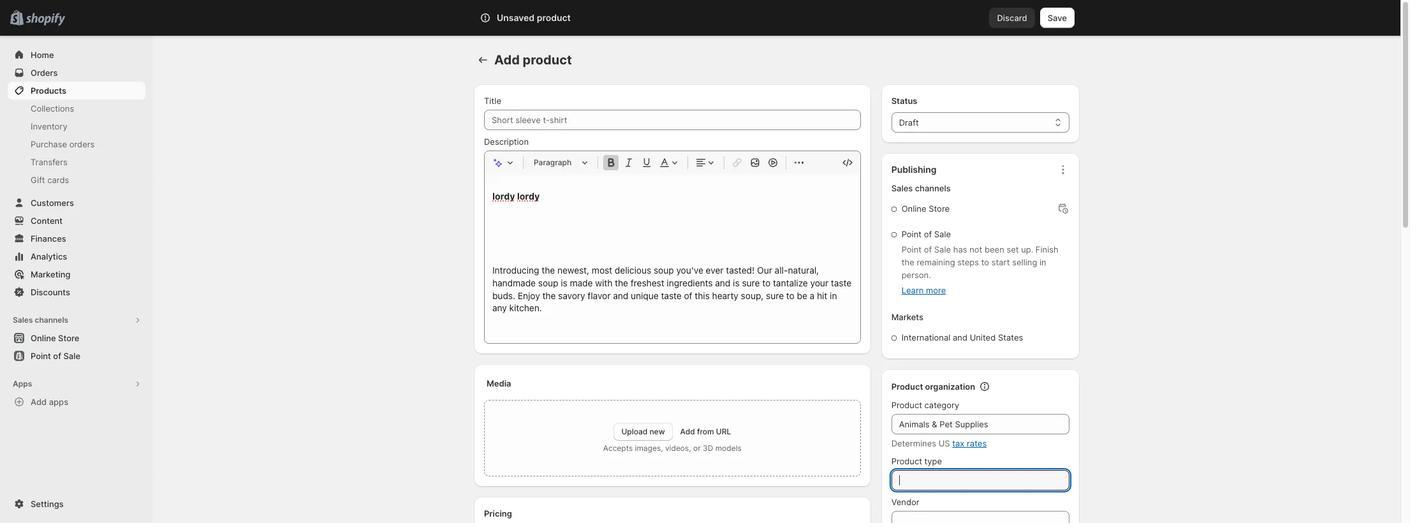 Task type: vqa. For each thing, say whether or not it's contained in the screenshot.
"PRODUCTS" link
yes



Task type: describe. For each thing, give the bounding box(es) containing it.
and
[[953, 332, 968, 343]]

point of sale link
[[8, 347, 145, 365]]

new
[[650, 427, 665, 436]]

markets
[[892, 312, 924, 322]]

add for add apps
[[31, 397, 47, 407]]

purchase
[[31, 139, 67, 149]]

add for add product
[[494, 52, 520, 68]]

in
[[1040, 257, 1047, 267]]

0 vertical spatial sale
[[934, 229, 951, 239]]

draft
[[899, 117, 919, 128]]

point of sale inside button
[[31, 351, 80, 361]]

product category
[[892, 400, 960, 410]]

1 horizontal spatial store
[[929, 203, 950, 214]]

us
[[939, 438, 950, 448]]

collections
[[31, 103, 74, 114]]

paragraph button
[[529, 155, 593, 170]]

images,
[[635, 443, 663, 453]]

determines
[[892, 438, 936, 448]]

apps
[[49, 397, 68, 407]]

0 vertical spatial point of sale
[[902, 229, 951, 239]]

0 vertical spatial online
[[902, 203, 927, 214]]

vendor
[[892, 497, 920, 507]]

analytics
[[31, 251, 67, 262]]

add from url button
[[680, 427, 731, 436]]

product for product type
[[892, 456, 922, 466]]

sales inside button
[[13, 315, 33, 325]]

content
[[31, 216, 63, 226]]

of inside point of sale has not been set up. finish the remaining steps to start selling in person. learn more
[[924, 244, 932, 255]]

accepts
[[603, 443, 633, 453]]

point inside button
[[31, 351, 51, 361]]

Vendor text field
[[892, 511, 1070, 523]]

category
[[925, 400, 960, 410]]

Product category text field
[[892, 414, 1070, 434]]

add apps
[[31, 397, 68, 407]]

learn more link
[[902, 285, 946, 295]]

gift
[[31, 175, 45, 185]]

Product type text field
[[892, 470, 1070, 491]]

more
[[926, 285, 946, 295]]

type
[[925, 456, 942, 466]]

save
[[1048, 13, 1067, 23]]

accepts images, videos, or 3d models
[[603, 443, 742, 453]]

orders
[[69, 139, 95, 149]]

0 vertical spatial of
[[924, 229, 932, 239]]

search button
[[515, 8, 885, 28]]

discard button
[[990, 8, 1035, 28]]

add for add from url
[[680, 427, 695, 436]]

add product
[[494, 52, 572, 68]]

media
[[487, 378, 511, 388]]

content link
[[8, 212, 145, 230]]

gift cards link
[[8, 171, 145, 189]]

point of sale button
[[0, 347, 153, 365]]

models
[[715, 443, 742, 453]]

tax rates link
[[953, 438, 987, 448]]

paragraph
[[534, 158, 572, 167]]

finances
[[31, 233, 66, 244]]

product organization
[[892, 381, 975, 392]]

discounts link
[[8, 283, 145, 301]]

products link
[[8, 82, 145, 100]]

inventory
[[31, 121, 67, 131]]

determines us tax rates
[[892, 438, 987, 448]]

home link
[[8, 46, 145, 64]]

products
[[31, 85, 66, 96]]

settings
[[31, 499, 64, 509]]

shopify image
[[26, 13, 65, 26]]

of inside button
[[53, 351, 61, 361]]

unsaved
[[497, 12, 535, 23]]

up.
[[1021, 244, 1034, 255]]

status
[[892, 96, 918, 106]]

url
[[716, 427, 731, 436]]

customers
[[31, 198, 74, 208]]

inventory link
[[8, 117, 145, 135]]

tax
[[953, 438, 965, 448]]

marketing
[[31, 269, 70, 279]]

description
[[484, 137, 529, 147]]

analytics link
[[8, 247, 145, 265]]



Task type: locate. For each thing, give the bounding box(es) containing it.
1 vertical spatial online store
[[31, 333, 79, 343]]

1 vertical spatial point of sale
[[31, 351, 80, 361]]

1 product from the top
[[892, 381, 923, 392]]

point of sale down 'online store' button
[[31, 351, 80, 361]]

online store inside button
[[31, 333, 79, 343]]

point of sale
[[902, 229, 951, 239], [31, 351, 80, 361]]

1 horizontal spatial channels
[[915, 183, 951, 193]]

from
[[697, 427, 714, 436]]

0 vertical spatial sales
[[892, 183, 913, 193]]

apps button
[[8, 375, 145, 393]]

product down search
[[523, 52, 572, 68]]

1 vertical spatial product
[[892, 400, 922, 410]]

states
[[998, 332, 1023, 343]]

home
[[31, 50, 54, 60]]

2 vertical spatial product
[[892, 456, 922, 466]]

1 vertical spatial sales channels
[[13, 315, 68, 325]]

3 product from the top
[[892, 456, 922, 466]]

1 vertical spatial add
[[31, 397, 47, 407]]

channels down publishing
[[915, 183, 951, 193]]

1 vertical spatial store
[[58, 333, 79, 343]]

2 vertical spatial sale
[[63, 351, 80, 361]]

rates
[[967, 438, 987, 448]]

cards
[[47, 175, 69, 185]]

organization
[[925, 381, 975, 392]]

upload new button
[[614, 423, 673, 441]]

sales channels inside button
[[13, 315, 68, 325]]

transfers
[[31, 157, 67, 167]]

product for add product
[[523, 52, 572, 68]]

not
[[970, 244, 983, 255]]

1 horizontal spatial online store
[[902, 203, 950, 214]]

3d
[[703, 443, 713, 453]]

add apps button
[[8, 393, 145, 411]]

store up point of sale button
[[58, 333, 79, 343]]

1 vertical spatial of
[[924, 244, 932, 255]]

sales channels down publishing
[[892, 183, 951, 193]]

0 vertical spatial store
[[929, 203, 950, 214]]

sales down publishing
[[892, 183, 913, 193]]

add left apps
[[31, 397, 47, 407]]

2 vertical spatial of
[[53, 351, 61, 361]]

set
[[1007, 244, 1019, 255]]

purchase orders link
[[8, 135, 145, 153]]

add up the title
[[494, 52, 520, 68]]

sales down discounts
[[13, 315, 33, 325]]

transfers link
[[8, 153, 145, 171]]

Title text field
[[484, 110, 861, 130]]

0 vertical spatial product
[[537, 12, 571, 23]]

upload new
[[622, 427, 665, 436]]

to
[[981, 257, 989, 267]]

sale
[[934, 229, 951, 239], [934, 244, 951, 255], [63, 351, 80, 361]]

1 vertical spatial sale
[[934, 244, 951, 255]]

unsaved product
[[497, 12, 571, 23]]

0 vertical spatial sales channels
[[892, 183, 951, 193]]

orders
[[31, 68, 58, 78]]

1 horizontal spatial online
[[902, 203, 927, 214]]

channels
[[915, 183, 951, 193], [35, 315, 68, 325]]

0 horizontal spatial sales channels
[[13, 315, 68, 325]]

sale inside button
[[63, 351, 80, 361]]

discounts
[[31, 287, 70, 297]]

0 horizontal spatial add
[[31, 397, 47, 407]]

steps
[[958, 257, 979, 267]]

discard
[[997, 13, 1027, 23]]

1 vertical spatial sales
[[13, 315, 33, 325]]

videos,
[[665, 443, 691, 453]]

title
[[484, 96, 501, 106]]

add
[[494, 52, 520, 68], [31, 397, 47, 407], [680, 427, 695, 436]]

online up point of sale button
[[31, 333, 56, 343]]

save button
[[1040, 8, 1075, 28]]

international
[[902, 332, 951, 343]]

2 vertical spatial point
[[31, 351, 51, 361]]

0 vertical spatial online store
[[902, 203, 950, 214]]

1 vertical spatial product
[[523, 52, 572, 68]]

finish
[[1036, 244, 1059, 255]]

orders link
[[8, 64, 145, 82]]

0 horizontal spatial sales
[[13, 315, 33, 325]]

product
[[537, 12, 571, 23], [523, 52, 572, 68]]

publishing
[[892, 164, 937, 175]]

0 vertical spatial product
[[892, 381, 923, 392]]

purchase orders
[[31, 139, 95, 149]]

channels down discounts
[[35, 315, 68, 325]]

product right "unsaved" on the left top of the page
[[537, 12, 571, 23]]

online down publishing
[[902, 203, 927, 214]]

product down product organization
[[892, 400, 922, 410]]

add left from in the bottom of the page
[[680, 427, 695, 436]]

product for product organization
[[892, 381, 923, 392]]

united
[[970, 332, 996, 343]]

upload
[[622, 427, 648, 436]]

product
[[892, 381, 923, 392], [892, 400, 922, 410], [892, 456, 922, 466]]

1 horizontal spatial add
[[494, 52, 520, 68]]

1 horizontal spatial point of sale
[[902, 229, 951, 239]]

online inside button
[[31, 333, 56, 343]]

0 vertical spatial channels
[[915, 183, 951, 193]]

1 vertical spatial online
[[31, 333, 56, 343]]

0 vertical spatial add
[[494, 52, 520, 68]]

store
[[929, 203, 950, 214], [58, 333, 79, 343]]

point of sale up remaining
[[902, 229, 951, 239]]

pricing
[[484, 508, 512, 519]]

1 vertical spatial point
[[902, 244, 922, 255]]

2 product from the top
[[892, 400, 922, 410]]

2 vertical spatial add
[[680, 427, 695, 436]]

international and united states
[[902, 332, 1023, 343]]

0 horizontal spatial online store
[[31, 333, 79, 343]]

finances link
[[8, 230, 145, 247]]

0 horizontal spatial channels
[[35, 315, 68, 325]]

1 vertical spatial channels
[[35, 315, 68, 325]]

sale inside point of sale has not been set up. finish the remaining steps to start selling in person. learn more
[[934, 244, 951, 255]]

point of sale has not been set up. finish the remaining steps to start selling in person. learn more
[[902, 244, 1059, 295]]

online
[[902, 203, 927, 214], [31, 333, 56, 343]]

collections link
[[8, 100, 145, 117]]

point
[[902, 229, 922, 239], [902, 244, 922, 255], [31, 351, 51, 361]]

sales
[[892, 183, 913, 193], [13, 315, 33, 325]]

0 horizontal spatial point of sale
[[31, 351, 80, 361]]

store down publishing
[[929, 203, 950, 214]]

product down determines
[[892, 456, 922, 466]]

online store up point of sale button
[[31, 333, 79, 343]]

settings link
[[8, 495, 145, 513]]

person.
[[902, 270, 931, 280]]

sales channels button
[[8, 311, 145, 329]]

online store
[[902, 203, 950, 214], [31, 333, 79, 343]]

add inside button
[[31, 397, 47, 407]]

product up 'product category'
[[892, 381, 923, 392]]

channels inside sales channels button
[[35, 315, 68, 325]]

the
[[902, 257, 915, 267]]

customers link
[[8, 194, 145, 212]]

product type
[[892, 456, 942, 466]]

1 horizontal spatial sales
[[892, 183, 913, 193]]

online store button
[[0, 329, 153, 347]]

search
[[536, 13, 564, 23]]

start
[[992, 257, 1010, 267]]

learn
[[902, 285, 924, 295]]

online store link
[[8, 329, 145, 347]]

1 horizontal spatial sales channels
[[892, 183, 951, 193]]

product for product category
[[892, 400, 922, 410]]

remaining
[[917, 257, 955, 267]]

0 vertical spatial point
[[902, 229, 922, 239]]

selling
[[1012, 257, 1037, 267]]

online store down publishing
[[902, 203, 950, 214]]

0 horizontal spatial store
[[58, 333, 79, 343]]

apps
[[13, 379, 32, 388]]

point inside point of sale has not been set up. finish the remaining steps to start selling in person. learn more
[[902, 244, 922, 255]]

0 horizontal spatial online
[[31, 333, 56, 343]]

product for unsaved product
[[537, 12, 571, 23]]

store inside button
[[58, 333, 79, 343]]

2 horizontal spatial add
[[680, 427, 695, 436]]

sales channels down discounts
[[13, 315, 68, 325]]

or
[[693, 443, 701, 453]]

add from url
[[680, 427, 731, 436]]



